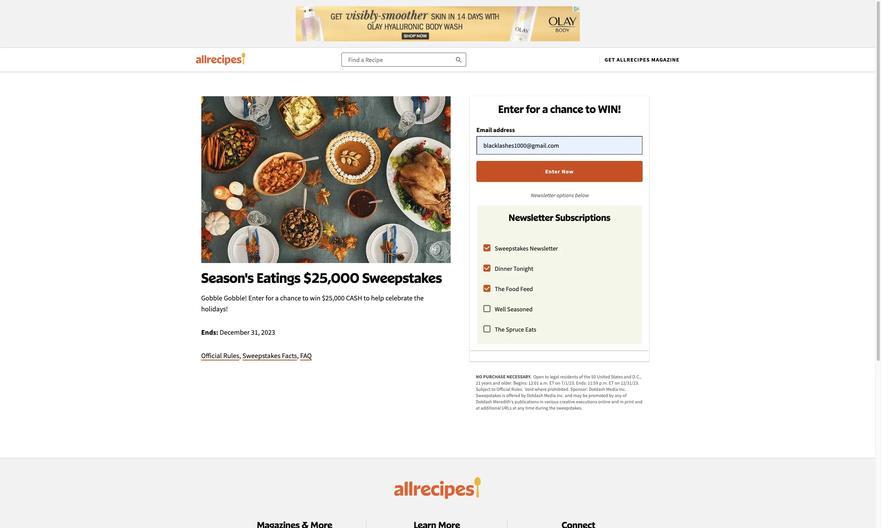Task type: describe. For each thing, give the bounding box(es) containing it.
1 in from the left
[[540, 399, 544, 405]]

2 by from the left
[[609, 393, 614, 399]]

open to legal residents of the 50 united states and d.c., 21 years and older. begins: 12:01 a.m. et on 7/1/23. ends: 11:59 p.m. et on 12/31/23. subject to official rules.  void where prohibited. sponsor: dotdash media inc. sweepstakes is offered by dotdash media inc. and may be promoted by any of dotdash meredith's publications in various creative executions online and in print and at additional urls at any time during the sweepstakes.
[[476, 374, 643, 411]]

creative
[[560, 399, 575, 405]]

12:01
[[529, 380, 539, 386]]

2 et from the left
[[609, 380, 614, 386]]

united
[[597, 374, 610, 380]]

2 at from the left
[[513, 405, 516, 411]]

ends: december 31, 2023
[[201, 328, 275, 337]]

$25,000 inside gobble gobble! enter for a chance to win $25,000 cash to help celebrate the holidays!
[[322, 294, 345, 303]]

1 horizontal spatial of
[[623, 393, 627, 399]]

1 horizontal spatial inc.
[[619, 387, 626, 393]]

1 , from the left
[[239, 352, 241, 361]]

official inside open to legal residents of the 50 united states and d.c., 21 years and older. begins: 12:01 a.m. et on 7/1/23. ends: 11:59 p.m. et on 12/31/23. subject to official rules.  void where prohibited. sponsor: dotdash media inc. sweepstakes is offered by dotdash media inc. and may be promoted by any of dotdash meredith's publications in various creative executions online and in print and at additional urls at any time during the sweepstakes.
[[497, 387, 510, 393]]

eatings
[[257, 270, 301, 286]]

season's
[[201, 270, 254, 286]]

may
[[573, 393, 582, 399]]

50
[[591, 374, 596, 380]]

open
[[533, 374, 544, 380]]

help
[[371, 294, 384, 303]]

magazine
[[651, 56, 680, 63]]

be
[[583, 393, 588, 399]]

gobble gobble! enter for a chance to win $25,000 cash to help celebrate the holidays!
[[201, 294, 424, 314]]

residents
[[560, 374, 578, 380]]

gobble
[[201, 294, 222, 303]]

additional
[[481, 405, 501, 411]]

allrecipes
[[617, 56, 650, 63]]

a.m.
[[540, 380, 548, 386]]

and right online
[[611, 399, 619, 405]]

advertisement region
[[296, 6, 580, 41]]

states
[[611, 374, 623, 380]]

official rules , sweepstakes facts , faq
[[201, 352, 312, 361]]

publications
[[515, 399, 539, 405]]

meredith's
[[493, 399, 514, 405]]

12/31/23.
[[621, 380, 639, 386]]

$25,000 sweepstakes image
[[201, 96, 451, 263]]

and up creative
[[565, 393, 572, 399]]

1 by from the left
[[521, 393, 526, 399]]

2 in from the left
[[620, 399, 624, 405]]

print
[[625, 399, 634, 405]]

sweepstakes for $25,000
[[362, 270, 442, 286]]

faq link
[[300, 351, 312, 361]]

1 horizontal spatial dotdash
[[527, 393, 543, 399]]

celebrate
[[386, 294, 413, 303]]

sweepstakes.
[[556, 405, 582, 411]]

during
[[535, 405, 548, 411]]

a
[[275, 294, 279, 303]]

0 horizontal spatial any
[[517, 405, 525, 411]]

no purchase necessary.
[[476, 374, 532, 380]]

season's eatings $25,000 sweepstakes
[[201, 270, 442, 286]]

21
[[476, 380, 481, 386]]

get allrecipes magazine link
[[605, 56, 680, 63]]

to left win
[[302, 294, 309, 303]]

years
[[481, 380, 492, 386]]

1 et from the left
[[549, 380, 554, 386]]

holidays!
[[201, 305, 228, 314]]

1 vertical spatial the
[[584, 374, 590, 380]]

urls
[[502, 405, 512, 411]]

sweepstakes inside open to legal residents of the 50 united states and d.c., 21 years and older. begins: 12:01 a.m. et on 7/1/23. ends: 11:59 p.m. et on 12/31/23. subject to official rules.  void where prohibited. sponsor: dotdash media inc. sweepstakes is offered by dotdash media inc. and may be promoted by any of dotdash meredith's publications in various creative executions online and in print and at additional urls at any time during the sweepstakes.
[[476, 393, 501, 399]]

Search text field
[[342, 53, 467, 67]]



Task type: locate. For each thing, give the bounding box(es) containing it.
to left the help
[[364, 294, 370, 303]]

0 horizontal spatial on
[[555, 380, 560, 386]]

and up "12/31/23."
[[624, 374, 631, 380]]

$25,000
[[303, 270, 359, 286], [322, 294, 345, 303]]

no
[[476, 374, 482, 380]]

prohibited.
[[548, 387, 569, 393]]

ends:
[[201, 328, 218, 337], [576, 380, 587, 386]]

media
[[606, 387, 618, 393], [544, 393, 556, 399]]

0 vertical spatial $25,000
[[303, 270, 359, 286]]

0 vertical spatial dotdash
[[589, 387, 605, 393]]

ends: down holidays!
[[201, 328, 218, 337]]

on
[[555, 380, 560, 386], [615, 380, 620, 386]]

of up print at the bottom of page
[[623, 393, 627, 399]]

0 vertical spatial media
[[606, 387, 618, 393]]

sweepstakes down 31,
[[242, 352, 280, 361]]

on up "prohibited." at right bottom
[[555, 380, 560, 386]]

d.c.,
[[632, 374, 641, 380]]

,
[[239, 352, 241, 361], [297, 352, 299, 361]]

purchase
[[483, 374, 506, 380]]

subject
[[476, 387, 491, 393]]

1 horizontal spatial the
[[549, 405, 556, 411]]

older.
[[501, 380, 512, 386]]

, down "ends: december 31, 2023"
[[239, 352, 241, 361]]

dotdash down void
[[527, 393, 543, 399]]

of
[[579, 374, 583, 380], [623, 393, 627, 399]]

ends: inside open to legal residents of the 50 united states and d.c., 21 years and older. begins: 12:01 a.m. et on 7/1/23. ends: 11:59 p.m. et on 12/31/23. subject to official rules.  void where prohibited. sponsor: dotdash media inc. sweepstakes is offered by dotdash media inc. and may be promoted by any of dotdash meredith's publications in various creative executions online and in print and at additional urls at any time during the sweepstakes.
[[576, 380, 587, 386]]

the left 50
[[584, 374, 590, 380]]

0 horizontal spatial sweepstakes
[[242, 352, 280, 361]]

and down 'purchase'
[[493, 380, 500, 386]]

1 vertical spatial sweepstakes
[[242, 352, 280, 361]]

december
[[220, 328, 250, 337]]

any
[[615, 393, 622, 399], [517, 405, 525, 411]]

inc. down "prohibited." at right bottom
[[557, 393, 564, 399]]

the
[[414, 294, 424, 303], [584, 374, 590, 380], [549, 405, 556, 411]]

11:59
[[588, 380, 598, 386]]

any down "12/31/23."
[[615, 393, 622, 399]]

1 horizontal spatial on
[[615, 380, 620, 386]]

official rules link
[[201, 351, 239, 361]]

dotdash up additional
[[476, 399, 492, 405]]

by up online
[[609, 393, 614, 399]]

in left print at the bottom of page
[[620, 399, 624, 405]]

0 vertical spatial any
[[615, 393, 622, 399]]

2 vertical spatial dotdash
[[476, 399, 492, 405]]

where
[[535, 387, 547, 393]]

by
[[521, 393, 526, 399], [609, 393, 614, 399]]

to
[[302, 294, 309, 303], [364, 294, 370, 303], [545, 374, 549, 380], [492, 387, 496, 393]]

2 , from the left
[[297, 352, 299, 361]]

for
[[266, 294, 274, 303]]

media up "various"
[[544, 393, 556, 399]]

dotdash
[[589, 387, 605, 393], [527, 393, 543, 399], [476, 399, 492, 405]]

ends: up sponsor:
[[576, 380, 587, 386]]

1 vertical spatial official
[[497, 387, 510, 393]]

1 vertical spatial of
[[623, 393, 627, 399]]

0 horizontal spatial media
[[544, 393, 556, 399]]

et down legal at the right of the page
[[549, 380, 554, 386]]

1 at from the left
[[476, 405, 480, 411]]

chance
[[280, 294, 301, 303]]

1 horizontal spatial any
[[615, 393, 622, 399]]

0 horizontal spatial et
[[549, 380, 554, 386]]

footer element
[[223, 520, 652, 529]]

begins:
[[513, 380, 528, 386]]

0 horizontal spatial the
[[414, 294, 424, 303]]

is
[[502, 393, 505, 399]]

in up during
[[540, 399, 544, 405]]

official left rules
[[201, 352, 222, 361]]

the right celebrate
[[414, 294, 424, 303]]

0 vertical spatial the
[[414, 294, 424, 303]]

0 horizontal spatial in
[[540, 399, 544, 405]]

executions
[[576, 399, 597, 405]]

2 vertical spatial sweepstakes
[[476, 393, 501, 399]]

0 horizontal spatial official
[[201, 352, 222, 361]]

1 vertical spatial ends:
[[576, 380, 587, 386]]

$25,000 right win
[[322, 294, 345, 303]]

sweepstakes down subject
[[476, 393, 501, 399]]

of right "residents"
[[579, 374, 583, 380]]

on down states
[[615, 380, 620, 386]]

gobble!
[[224, 294, 247, 303]]

win
[[310, 294, 321, 303]]

0 horizontal spatial dotdash
[[476, 399, 492, 405]]

inc. down "12/31/23."
[[619, 387, 626, 393]]

sweepstakes up celebrate
[[362, 270, 442, 286]]

promoted
[[589, 393, 608, 399]]

dotdash up promoted at the bottom right of the page
[[589, 387, 605, 393]]

p.m.
[[599, 380, 608, 386]]

2 vertical spatial the
[[549, 405, 556, 411]]

legal
[[550, 374, 559, 380]]

1 vertical spatial dotdash
[[527, 393, 543, 399]]

offered
[[506, 393, 520, 399]]

time
[[525, 405, 534, 411]]

0 vertical spatial sweepstakes
[[362, 270, 442, 286]]

et
[[549, 380, 554, 386], [609, 380, 614, 386]]

cash
[[346, 294, 362, 303]]

online
[[598, 399, 610, 405]]

0 vertical spatial of
[[579, 374, 583, 380]]

et right "p.m."
[[609, 380, 614, 386]]

media down "p.m."
[[606, 387, 618, 393]]

facts
[[282, 352, 297, 361]]

0 horizontal spatial ends:
[[201, 328, 218, 337]]

sweepstakes for ,
[[242, 352, 280, 361]]

2 horizontal spatial sweepstakes
[[476, 393, 501, 399]]

$25,000 up win
[[303, 270, 359, 286]]

official
[[201, 352, 222, 361], [497, 387, 510, 393]]

at left additional
[[476, 405, 480, 411]]

0 horizontal spatial at
[[476, 405, 480, 411]]

0 horizontal spatial by
[[521, 393, 526, 399]]

and
[[624, 374, 631, 380], [493, 380, 500, 386], [565, 393, 572, 399], [611, 399, 619, 405], [635, 399, 643, 405]]

void
[[525, 387, 534, 393]]

0 horizontal spatial ,
[[239, 352, 241, 361]]

2 horizontal spatial the
[[584, 374, 590, 380]]

7/1/23.
[[561, 380, 575, 386]]

the down "various"
[[549, 405, 556, 411]]

2 on from the left
[[615, 380, 620, 386]]

at right urls
[[513, 405, 516, 411]]

and right print at the bottom of page
[[635, 399, 643, 405]]

1 vertical spatial $25,000
[[322, 294, 345, 303]]

sponsor:
[[570, 387, 588, 393]]

faq
[[300, 352, 312, 361]]

1 vertical spatial any
[[517, 405, 525, 411]]

any down publications
[[517, 405, 525, 411]]

get allrecipes magazine
[[605, 56, 680, 63]]

2 horizontal spatial dotdash
[[589, 387, 605, 393]]

1 on from the left
[[555, 380, 560, 386]]

sweepstakes
[[362, 270, 442, 286], [242, 352, 280, 361], [476, 393, 501, 399]]

in
[[540, 399, 544, 405], [620, 399, 624, 405]]

0 vertical spatial ends:
[[201, 328, 218, 337]]

1 horizontal spatial media
[[606, 387, 618, 393]]

1 horizontal spatial by
[[609, 393, 614, 399]]

1 horizontal spatial ,
[[297, 352, 299, 361]]

at
[[476, 405, 480, 411], [513, 405, 516, 411]]

0 vertical spatial official
[[201, 352, 222, 361]]

various
[[544, 399, 559, 405]]

1 vertical spatial inc.
[[557, 393, 564, 399]]

0 vertical spatial inc.
[[619, 387, 626, 393]]

the inside gobble gobble! enter for a chance to win $25,000 cash to help celebrate the holidays!
[[414, 294, 424, 303]]

1 vertical spatial media
[[544, 393, 556, 399]]

enter
[[248, 294, 264, 303]]

to up 'a.m.'
[[545, 374, 549, 380]]

1 horizontal spatial in
[[620, 399, 624, 405]]

2023
[[261, 328, 275, 337]]

inc.
[[619, 387, 626, 393], [557, 393, 564, 399]]

1 horizontal spatial sweepstakes
[[362, 270, 442, 286]]

1 horizontal spatial et
[[609, 380, 614, 386]]

by up publications
[[521, 393, 526, 399]]

to down years
[[492, 387, 496, 393]]

official up is
[[497, 387, 510, 393]]

, left "faq" 'link'
[[297, 352, 299, 361]]

necessary.
[[507, 374, 532, 380]]

1 horizontal spatial official
[[497, 387, 510, 393]]

0 horizontal spatial inc.
[[557, 393, 564, 399]]

1 horizontal spatial at
[[513, 405, 516, 411]]

get
[[605, 56, 615, 63]]

rules
[[223, 352, 239, 361]]

0 horizontal spatial of
[[579, 374, 583, 380]]

31,
[[251, 328, 260, 337]]

1 horizontal spatial ends:
[[576, 380, 587, 386]]

sweepstakes facts link
[[242, 351, 297, 361]]



Task type: vqa. For each thing, say whether or not it's contained in the screenshot.
creative
yes



